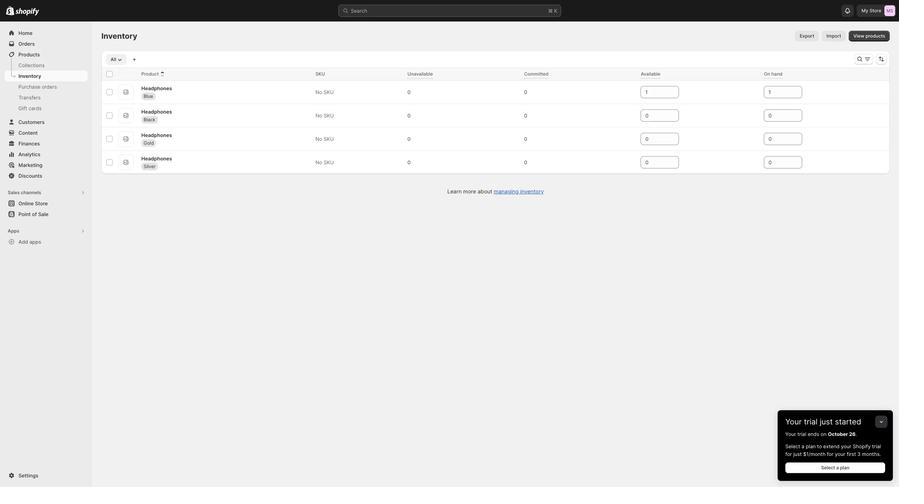 Task type: describe. For each thing, give the bounding box(es) containing it.
3
[[858, 451, 861, 458]]

october
[[828, 431, 848, 438]]

1 horizontal spatial shopify image
[[15, 8, 39, 16]]

add
[[18, 239, 28, 245]]

about
[[478, 188, 492, 195]]

collections
[[18, 62, 45, 68]]

managing inventory link
[[494, 188, 544, 195]]

just inside 'select a plan to extend your shopify trial for just $1/month for your first 3 months.'
[[794, 451, 802, 458]]

add apps
[[18, 239, 41, 245]]

ends
[[808, 431, 820, 438]]

online store button
[[0, 198, 92, 209]]

available
[[641, 71, 661, 77]]

store for my store
[[870, 8, 882, 13]]

gift cards
[[18, 105, 42, 111]]

26
[[849, 431, 856, 438]]

view
[[854, 33, 865, 39]]

apps
[[29, 239, 41, 245]]

export
[[800, 33, 815, 39]]

inventory link
[[5, 71, 88, 81]]

home link
[[5, 28, 88, 38]]

products
[[18, 51, 40, 58]]

committed
[[524, 71, 549, 77]]

sale
[[38, 211, 48, 217]]

discounts link
[[5, 171, 88, 181]]

my store
[[862, 8, 882, 13]]

black
[[144, 117, 155, 122]]

no sku for headphones black
[[316, 113, 334, 119]]

on
[[821, 431, 827, 438]]

product button
[[141, 70, 166, 78]]

apps button
[[5, 226, 88, 237]]

customers link
[[5, 117, 88, 128]]

k
[[554, 8, 558, 14]]

headphones for headphones black
[[141, 109, 172, 115]]

first
[[847, 451, 856, 458]]

gift
[[18, 105, 27, 111]]

available button
[[641, 70, 668, 78]]

$1/month
[[804, 451, 826, 458]]

headphones for headphones silver
[[141, 155, 172, 162]]

point of sale link
[[5, 209, 88, 220]]

sku for headphones silver
[[324, 159, 334, 166]]

my
[[862, 8, 869, 13]]

finances link
[[5, 138, 88, 149]]

marketing
[[18, 162, 42, 168]]

analytics
[[18, 151, 40, 158]]

on
[[764, 71, 771, 77]]

my store image
[[885, 5, 896, 16]]

gold
[[144, 140, 154, 146]]

orders
[[18, 41, 35, 47]]

of
[[32, 211, 37, 217]]

more
[[463, 188, 476, 195]]

headphones for headphones blue
[[141, 85, 172, 91]]

unavailable
[[408, 71, 433, 77]]

collections link
[[5, 60, 88, 71]]

transfers
[[18, 95, 41, 101]]

on hand
[[764, 71, 783, 77]]

extend
[[824, 444, 840, 450]]

channels
[[21, 190, 41, 196]]

your for your trial just started
[[786, 418, 802, 427]]

trial for ends
[[798, 431, 807, 438]]

headphones gold
[[141, 132, 172, 146]]

all button
[[106, 54, 127, 65]]

home
[[18, 30, 33, 36]]

just inside dropdown button
[[820, 418, 833, 427]]

orders link
[[5, 38, 88, 49]]

gold link
[[141, 139, 156, 147]]

your trial ends on october 26 .
[[786, 431, 857, 438]]

on hand button
[[764, 70, 791, 78]]

headphones blue
[[141, 85, 172, 99]]

import
[[827, 33, 842, 39]]

cards
[[29, 105, 42, 111]]

content link
[[5, 128, 88, 138]]

your trial just started
[[786, 418, 862, 427]]

purchase orders
[[18, 84, 57, 90]]

a for select a plan
[[837, 465, 839, 471]]

.
[[856, 431, 857, 438]]

headphones link for headphones silver
[[141, 155, 172, 162]]

your for your trial ends on october 26 .
[[786, 431, 796, 438]]

your trial just started button
[[778, 411, 893, 427]]

select for select a plan to extend your shopify trial for just $1/month for your first 3 months.
[[786, 444, 800, 450]]

online
[[18, 201, 34, 207]]

discounts
[[18, 173, 42, 179]]

silver link
[[141, 163, 158, 170]]

no for headphones silver
[[316, 159, 322, 166]]

select for select a plan
[[821, 465, 835, 471]]

your trial just started element
[[778, 431, 893, 481]]

all
[[111, 56, 116, 62]]

apps
[[8, 228, 19, 234]]

store for online store
[[35, 201, 48, 207]]

2 for from the left
[[827, 451, 834, 458]]

trial inside 'select a plan to extend your shopify trial for just $1/month for your first 3 months.'
[[872, 444, 881, 450]]

unavailable button
[[408, 70, 441, 78]]

managing
[[494, 188, 519, 195]]



Task type: locate. For each thing, give the bounding box(es) containing it.
sku
[[316, 71, 325, 77], [324, 89, 334, 95], [324, 113, 334, 119], [324, 136, 334, 142], [324, 159, 334, 166]]

learn
[[448, 188, 462, 195]]

store right 'my'
[[870, 8, 882, 13]]

1 horizontal spatial select
[[821, 465, 835, 471]]

no sku for headphones gold
[[316, 136, 334, 142]]

marketing link
[[5, 160, 88, 171]]

black link
[[141, 116, 158, 124]]

products
[[866, 33, 886, 39]]

view products
[[854, 33, 886, 39]]

1 horizontal spatial for
[[827, 451, 834, 458]]

online store link
[[5, 198, 88, 209]]

for left $1/month
[[786, 451, 792, 458]]

blue
[[144, 93, 153, 99]]

trial for just
[[804, 418, 818, 427]]

select a plan link
[[786, 463, 886, 474]]

1 no from the top
[[316, 89, 322, 95]]

import button
[[822, 31, 846, 41]]

no
[[316, 89, 322, 95], [316, 113, 322, 119], [316, 136, 322, 142], [316, 159, 322, 166]]

view products link
[[849, 31, 890, 41]]

analytics link
[[5, 149, 88, 160]]

2 no from the top
[[316, 113, 322, 119]]

silver
[[144, 163, 156, 169]]

add apps button
[[5, 237, 88, 247]]

for down extend
[[827, 451, 834, 458]]

just up on
[[820, 418, 833, 427]]

just left $1/month
[[794, 451, 802, 458]]

1 vertical spatial trial
[[798, 431, 807, 438]]

trial inside dropdown button
[[804, 418, 818, 427]]

your
[[841, 444, 852, 450], [835, 451, 846, 458]]

1 vertical spatial select
[[821, 465, 835, 471]]

sales
[[8, 190, 20, 196]]

1 vertical spatial inventory
[[18, 73, 41, 79]]

2 headphones from the top
[[141, 109, 172, 115]]

inventory inside "link"
[[18, 73, 41, 79]]

a down 'select a plan to extend your shopify trial for just $1/month for your first 3 months.'
[[837, 465, 839, 471]]

store up sale
[[35, 201, 48, 207]]

0 horizontal spatial inventory
[[18, 73, 41, 79]]

sku for headphones black
[[324, 113, 334, 119]]

headphones link for headphones blue
[[141, 84, 172, 92]]

a inside 'select a plan to extend your shopify trial for just $1/month for your first 3 months.'
[[802, 444, 805, 450]]

plan inside 'select a plan to extend your shopify trial for just $1/month for your first 3 months.'
[[806, 444, 816, 450]]

1 horizontal spatial a
[[837, 465, 839, 471]]

0 button
[[405, 87, 422, 98], [521, 87, 538, 98], [405, 110, 422, 121], [521, 110, 538, 121], [405, 134, 422, 144], [521, 134, 538, 144], [405, 157, 422, 168], [521, 157, 538, 168]]

⌘ k
[[548, 8, 558, 14]]

headphones up gold
[[141, 132, 172, 138]]

your up the your trial ends on october 26 .
[[786, 418, 802, 427]]

a for select a plan to extend your shopify trial for just $1/month for your first 3 months.
[[802, 444, 805, 450]]

no sku for headphones blue
[[316, 89, 334, 95]]

point of sale
[[18, 211, 48, 217]]

⌘
[[548, 8, 553, 14]]

shopify image
[[6, 6, 14, 15], [15, 8, 39, 16]]

0 horizontal spatial store
[[35, 201, 48, 207]]

headphones for headphones gold
[[141, 132, 172, 138]]

headphones link up silver
[[141, 155, 172, 162]]

2 no sku from the top
[[316, 113, 334, 119]]

trial left ends
[[798, 431, 807, 438]]

products link
[[5, 49, 88, 60]]

0 horizontal spatial shopify image
[[6, 6, 14, 15]]

3 no from the top
[[316, 136, 322, 142]]

0 horizontal spatial just
[[794, 451, 802, 458]]

point of sale button
[[0, 209, 92, 220]]

0 horizontal spatial a
[[802, 444, 805, 450]]

select down 'select a plan to extend your shopify trial for just $1/month for your first 3 months.'
[[821, 465, 835, 471]]

plan for select a plan to extend your shopify trial for just $1/month for your first 3 months.
[[806, 444, 816, 450]]

content
[[18, 130, 38, 136]]

store inside "link"
[[35, 201, 48, 207]]

store
[[870, 8, 882, 13], [35, 201, 48, 207]]

sku for headphones blue
[[324, 89, 334, 95]]

3 headphones from the top
[[141, 132, 172, 138]]

finances
[[18, 141, 40, 147]]

plan down first
[[840, 465, 850, 471]]

1 vertical spatial your
[[786, 431, 796, 438]]

headphones up black in the top of the page
[[141, 109, 172, 115]]

1 vertical spatial a
[[837, 465, 839, 471]]

2 your from the top
[[786, 431, 796, 438]]

sku for headphones gold
[[324, 136, 334, 142]]

4 headphones from the top
[[141, 155, 172, 162]]

to
[[817, 444, 822, 450]]

trial up ends
[[804, 418, 818, 427]]

your left first
[[835, 451, 846, 458]]

0 vertical spatial your
[[841, 444, 852, 450]]

headphones link for headphones gold
[[141, 131, 172, 139]]

1 headphones link from the top
[[141, 84, 172, 92]]

your left ends
[[786, 431, 796, 438]]

0 vertical spatial store
[[870, 8, 882, 13]]

1 horizontal spatial plan
[[840, 465, 850, 471]]

4 headphones link from the top
[[141, 155, 172, 162]]

just
[[820, 418, 833, 427], [794, 451, 802, 458]]

None number field
[[641, 86, 668, 98], [764, 86, 791, 98], [641, 109, 668, 122], [764, 109, 791, 122], [641, 133, 668, 145], [764, 133, 791, 145], [641, 156, 668, 169], [764, 156, 791, 169], [641, 86, 668, 98], [764, 86, 791, 98], [641, 109, 668, 122], [764, 109, 791, 122], [641, 133, 668, 145], [764, 133, 791, 145], [641, 156, 668, 169], [764, 156, 791, 169]]

1 vertical spatial store
[[35, 201, 48, 207]]

no sku for headphones silver
[[316, 159, 334, 166]]

0 vertical spatial inventory
[[101, 32, 137, 41]]

shopify
[[853, 444, 871, 450]]

0 vertical spatial select
[[786, 444, 800, 450]]

1 vertical spatial plan
[[840, 465, 850, 471]]

sales channels
[[8, 190, 41, 196]]

0
[[408, 89, 411, 95], [524, 89, 527, 95], [408, 113, 411, 119], [524, 113, 527, 119], [408, 136, 411, 142], [524, 136, 527, 142], [408, 159, 411, 166], [524, 159, 527, 166]]

your inside dropdown button
[[786, 418, 802, 427]]

select a plan to extend your shopify trial for just $1/month for your first 3 months.
[[786, 444, 881, 458]]

0 horizontal spatial select
[[786, 444, 800, 450]]

headphones link up gold
[[141, 131, 172, 139]]

sku inside button
[[316, 71, 325, 77]]

0 vertical spatial plan
[[806, 444, 816, 450]]

1 your from the top
[[786, 418, 802, 427]]

blue link
[[141, 92, 155, 100]]

headphones up silver
[[141, 155, 172, 162]]

0 vertical spatial trial
[[804, 418, 818, 427]]

1 for from the left
[[786, 451, 792, 458]]

select inside 'select a plan to extend your shopify trial for just $1/month for your first 3 months.'
[[786, 444, 800, 450]]

3 headphones link from the top
[[141, 131, 172, 139]]

headphones silver
[[141, 155, 172, 169]]

orders
[[42, 84, 57, 90]]

your up first
[[841, 444, 852, 450]]

gift cards link
[[5, 103, 88, 114]]

settings link
[[5, 471, 88, 481]]

1 vertical spatial just
[[794, 451, 802, 458]]

headphones link up black in the top of the page
[[141, 108, 172, 115]]

plan up $1/month
[[806, 444, 816, 450]]

trial
[[804, 418, 818, 427], [798, 431, 807, 438], [872, 444, 881, 450]]

sales channels button
[[5, 187, 88, 198]]

months.
[[862, 451, 881, 458]]

1 vertical spatial your
[[835, 451, 846, 458]]

plan for select a plan
[[840, 465, 850, 471]]

0 vertical spatial your
[[786, 418, 802, 427]]

product
[[141, 71, 159, 77]]

point
[[18, 211, 31, 217]]

2 vertical spatial trial
[[872, 444, 881, 450]]

a up $1/month
[[802, 444, 805, 450]]

no sku
[[316, 89, 334, 95], [316, 113, 334, 119], [316, 136, 334, 142], [316, 159, 334, 166]]

inventory up all "dropdown button"
[[101, 32, 137, 41]]

purchase
[[18, 84, 40, 90]]

headphones
[[141, 85, 172, 91], [141, 109, 172, 115], [141, 132, 172, 138], [141, 155, 172, 162]]

hand
[[772, 71, 783, 77]]

headphones up blue at top
[[141, 85, 172, 91]]

customers
[[18, 119, 45, 125]]

sku button
[[316, 70, 333, 78]]

1 no sku from the top
[[316, 89, 334, 95]]

inventory
[[520, 188, 544, 195]]

no for headphones black
[[316, 113, 322, 119]]

2 headphones link from the top
[[141, 108, 172, 115]]

0 vertical spatial just
[[820, 418, 833, 427]]

purchase orders link
[[5, 81, 88, 92]]

no for headphones blue
[[316, 89, 322, 95]]

4 no from the top
[[316, 159, 322, 166]]

headphones link
[[141, 84, 172, 92], [141, 108, 172, 115], [141, 131, 172, 139], [141, 155, 172, 162]]

0 horizontal spatial plan
[[806, 444, 816, 450]]

trial up months.
[[872, 444, 881, 450]]

export button
[[795, 31, 819, 41]]

headphones link for headphones black
[[141, 108, 172, 115]]

for
[[786, 451, 792, 458], [827, 451, 834, 458]]

inventory up purchase
[[18, 73, 41, 79]]

search
[[351, 8, 367, 14]]

1 horizontal spatial inventory
[[101, 32, 137, 41]]

0 vertical spatial a
[[802, 444, 805, 450]]

headphones link up blue at top
[[141, 84, 172, 92]]

select left to
[[786, 444, 800, 450]]

4 no sku from the top
[[316, 159, 334, 166]]

learn more about managing inventory
[[448, 188, 544, 195]]

1 horizontal spatial just
[[820, 418, 833, 427]]

1 horizontal spatial store
[[870, 8, 882, 13]]

a inside select a plan link
[[837, 465, 839, 471]]

1 headphones from the top
[[141, 85, 172, 91]]

3 no sku from the top
[[316, 136, 334, 142]]

0 horizontal spatial for
[[786, 451, 792, 458]]

no for headphones gold
[[316, 136, 322, 142]]

started
[[835, 418, 862, 427]]

transfers link
[[5, 92, 88, 103]]



Task type: vqa. For each thing, say whether or not it's contained in the screenshot.
the left for
yes



